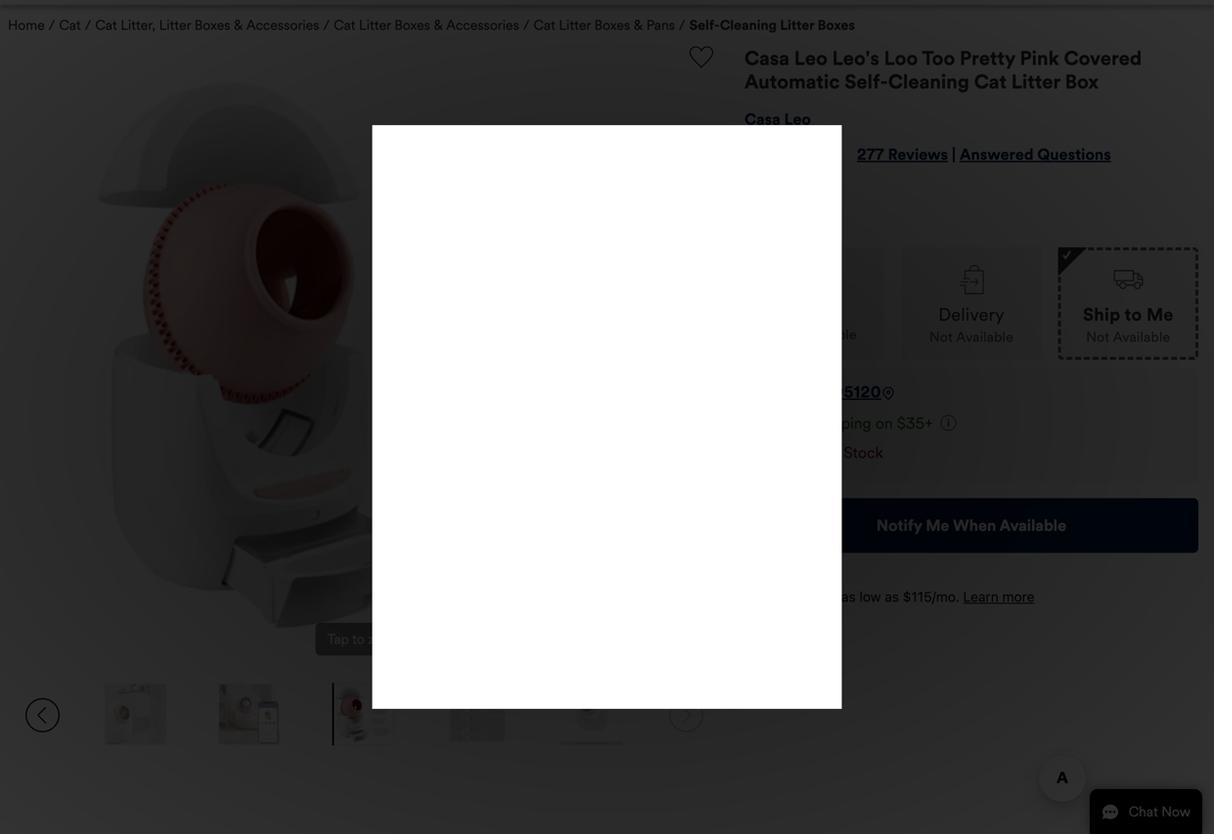 Task type: vqa. For each thing, say whether or not it's contained in the screenshot.
casa leo leo's loo too pretty pink covered automatic self-cleaning cat litter box
yes



Task type: locate. For each thing, give the bounding box(es) containing it.
to inside the ship to me not available
[[1125, 304, 1142, 326]]

1 vertical spatial leo
[[784, 110, 811, 129]]

available inside the ship to me not available
[[1113, 329, 1170, 346]]

2 casa from the top
[[744, 110, 780, 129]]

0 vertical spatial me
[[1146, 304, 1174, 326]]

list item up pretty
[[921, 0, 1016, 5]]

0 horizontal spatial arrow container button
[[16, 684, 69, 748]]

available down pickup
[[799, 326, 857, 343]]

277 reviews | answered questions
[[857, 145, 1111, 164]]

2 arrow container button from the left
[[659, 684, 713, 748]]

not for pickup
[[772, 326, 796, 343]]

|
[[952, 145, 956, 164]]

list item up pink
[[1016, 0, 1121, 5]]

leo's
[[832, 46, 879, 70]]

as
[[841, 588, 856, 605], [885, 588, 899, 605]]

1 horizontal spatial arrow container button
[[659, 684, 713, 748]]

1 vertical spatial casa
[[744, 110, 780, 129]]

cleaning
[[720, 17, 777, 34], [888, 70, 969, 94]]

list item up covered
[[1121, 0, 1198, 5]]

covered
[[1064, 46, 1142, 70]]

not inside delivery not available
[[929, 329, 953, 346]]

self-cleaning litter boxes
[[689, 17, 855, 34]]

3 / from the left
[[323, 17, 330, 34]]

litter,
[[121, 17, 156, 34]]

2 horizontal spatial not
[[1086, 329, 1110, 346]]

not down delivery
[[929, 329, 953, 346]]

icon check success 4 image
[[1063, 250, 1071, 260]]

casa leo leo's loo too pretty pink covered automatic self-cleaning cat litter box - thumbnail-2 image
[[105, 684, 166, 746]]

0 vertical spatial casa
[[744, 46, 790, 70]]

icon delivery pin image
[[882, 387, 895, 400]]

5 / from the left
[[679, 17, 685, 34]]

me inside button
[[926, 516, 949, 535]]

cat litter boxes & pans link
[[534, 17, 675, 34]]

me left when at right
[[926, 516, 949, 535]]

leo down the automatic
[[784, 110, 811, 129]]

0 horizontal spatial accessories
[[246, 17, 319, 34]]

option group
[[744, 228, 1198, 360]]

me inside the ship to me not available
[[1146, 304, 1174, 326]]

answered questions link
[[960, 145, 1111, 164]]

0 vertical spatial leo
[[794, 46, 828, 70]]

casa down self-cleaning litter boxes
[[744, 46, 790, 70]]

0 horizontal spatial not
[[772, 326, 796, 343]]

when
[[953, 516, 996, 535]]

casa leo
[[744, 110, 811, 129]]

0 horizontal spatial list
[[16, 0, 403, 5]]

95120 button
[[833, 382, 882, 402]]

1 horizontal spatial me
[[1146, 304, 1174, 326]]

cleaning up reviews
[[888, 70, 969, 94]]

more
[[1002, 588, 1035, 605]]

$115/mo.
[[903, 588, 959, 605]]

of
[[826, 443, 840, 462]]

casa inside casa leo leo's loo too pretty pink covered automatic self-cleaning cat litter box
[[744, 46, 790, 70]]

available
[[799, 326, 857, 343], [956, 329, 1014, 346], [1113, 329, 1170, 346], [999, 516, 1066, 535]]

cleaning up the automatic
[[720, 17, 777, 34]]

notify
[[876, 516, 922, 535]]

casa for casa leo
[[744, 110, 780, 129]]

2 horizontal spatial &
[[634, 17, 643, 34]]

cat litter, litter boxes & accessories link
[[95, 17, 319, 34]]

leo for casa leo
[[784, 110, 811, 129]]

1 horizontal spatial list
[[921, 0, 1198, 5]]

0 vertical spatial self-
[[689, 17, 720, 34]]

arrow container button
[[16, 684, 69, 748], [659, 684, 713, 748]]

boxes
[[194, 17, 230, 34], [394, 17, 430, 34], [594, 17, 630, 34], [818, 17, 855, 34]]

1 casa from the top
[[744, 46, 790, 70]]

leo left leo's at top
[[794, 46, 828, 70]]

self-cleaning litter boxes link
[[689, 17, 855, 34]]

1 vertical spatial me
[[926, 516, 949, 535]]

not inside the pickup not available
[[772, 326, 796, 343]]

arrow container button left casa leo leo's loo too pretty pink covered automatic self-cleaning cat litter box - thumbnail-2
[[16, 684, 69, 748]]

0 vertical spatial to
[[1125, 304, 1142, 326]]

list up pink
[[921, 0, 1198, 5]]

1 vertical spatial cleaning
[[888, 70, 969, 94]]

to
[[1125, 304, 1142, 326], [352, 631, 365, 648]]

leo for casa leo leo's loo too pretty pink covered automatic self-cleaning cat litter box
[[794, 46, 828, 70]]

1 horizontal spatial not
[[929, 329, 953, 346]]

arrow container image
[[669, 699, 703, 733]]

available down ship
[[1113, 329, 1170, 346]]

not down pickup
[[772, 326, 796, 343]]

arrow container button right the casa leo leo's loo too pretty pink covered automatic self-cleaning cat litter box - thumbnail-6
[[659, 684, 713, 748]]

casa leo leo's loo too pretty pink covered automatic self-cleaning cat litter box - thumbnail-3 image
[[219, 684, 280, 746]]

1 vertical spatial self-
[[844, 70, 888, 94]]

available right when at right
[[999, 516, 1066, 535]]

list item
[[16, 0, 209, 5], [209, 0, 403, 5], [921, 0, 1016, 5], [1016, 0, 1121, 5], [1121, 0, 1198, 5]]

1 & from the left
[[234, 17, 243, 34]]

not for delivery
[[929, 329, 953, 346]]

not down ship
[[1086, 329, 1110, 346]]

to right tap
[[352, 631, 365, 648]]

self-
[[689, 17, 720, 34], [844, 70, 888, 94]]

0 horizontal spatial me
[[926, 516, 949, 535]]

casa leo leo's loo too pretty pink covered automatic self-cleaning cat litter box
[[744, 46, 1142, 94]]

list item up litter,
[[16, 0, 209, 5]]

cat
[[59, 17, 81, 34], [95, 17, 117, 34], [334, 17, 355, 34], [534, 17, 555, 34], [974, 70, 1007, 94]]

leo
[[794, 46, 828, 70], [784, 110, 811, 129]]

0 vertical spatial cleaning
[[720, 17, 777, 34]]

me right ship
[[1146, 304, 1174, 326]]

list item up home / cat / cat litter, litter boxes & accessories / cat litter boxes & accessories / cat litter boxes & pans /
[[209, 0, 403, 5]]

too
[[922, 46, 955, 70]]

pay as low as $115/mo. learn more
[[815, 588, 1035, 605]]

1 as from the left
[[841, 588, 856, 605]]

cat inside casa leo leo's loo too pretty pink covered automatic self-cleaning cat litter box
[[974, 70, 1007, 94]]

1 horizontal spatial cleaning
[[888, 70, 969, 94]]

box
[[1065, 70, 1099, 94]]

1 list from the left
[[16, 0, 403, 5]]

notify me when available button
[[744, 498, 1198, 553]]

home
[[8, 17, 45, 34]]

list
[[16, 0, 403, 5], [921, 0, 1198, 5]]

/
[[49, 17, 55, 34], [85, 17, 91, 34], [323, 17, 330, 34], [523, 17, 530, 34], [679, 17, 685, 34]]

1 horizontal spatial as
[[885, 588, 899, 605]]

0 horizontal spatial as
[[841, 588, 856, 605]]

1 horizontal spatial accessories
[[446, 17, 519, 34]]

litter
[[159, 17, 191, 34], [359, 17, 391, 34], [559, 17, 591, 34], [780, 17, 814, 34], [1011, 70, 1060, 94]]

0 horizontal spatial self-
[[689, 17, 720, 34]]

as left low
[[841, 588, 856, 605]]

1 horizontal spatial self-
[[844, 70, 888, 94]]

delivery-method-Pickup-Not Available radio
[[744, 247, 885, 360]]

0 horizontal spatial cleaning
[[720, 17, 777, 34]]

list up cat litter, litter boxes & accessories link
[[16, 0, 403, 5]]

1 horizontal spatial to
[[1125, 304, 1142, 326]]

delivery not available
[[929, 304, 1014, 346]]

casa leo leo's loo too pretty pink covered automatic self-cleaning cat litter box - thumbnail-6 image
[[561, 684, 622, 746]]

pay
[[815, 588, 838, 605]]

to for tap
[[352, 631, 365, 648]]

notify me when available
[[876, 516, 1066, 535]]

to right ship
[[1125, 304, 1142, 326]]

on
[[875, 413, 893, 433]]

&
[[234, 17, 243, 34], [434, 17, 443, 34], [634, 17, 643, 34]]

$35+
[[897, 413, 933, 433]]

casa down the automatic
[[744, 110, 780, 129]]

1 horizontal spatial &
[[434, 17, 443, 34]]

delivery
[[938, 304, 1004, 326]]

casa
[[744, 46, 790, 70], [744, 110, 780, 129]]

1 vertical spatial to
[[352, 631, 365, 648]]

self- up 277
[[844, 70, 888, 94]]

leo inside casa leo leo's loo too pretty pink covered automatic self-cleaning cat litter box
[[794, 46, 828, 70]]

not
[[772, 326, 796, 343], [929, 329, 953, 346], [1086, 329, 1110, 346]]

delivery-method-Delivery-Not Available radio
[[901, 247, 1042, 360]]

available down delivery
[[956, 329, 1014, 346]]

available inside the pickup not available
[[799, 326, 857, 343]]

to inside button
[[352, 631, 365, 648]]

loo
[[884, 46, 918, 70]]

2 boxes from the left
[[394, 17, 430, 34]]

as right low
[[885, 588, 899, 605]]

1 arrow container button from the left
[[16, 684, 69, 748]]

accessories
[[246, 17, 319, 34], [446, 17, 519, 34]]

0 horizontal spatial to
[[352, 631, 365, 648]]

0 horizontal spatial &
[[234, 17, 243, 34]]

4 boxes from the left
[[818, 17, 855, 34]]

3 list item from the left
[[921, 0, 1016, 5]]

free shipping on $35+ image
[[941, 415, 956, 431]]

me
[[1146, 304, 1174, 326], [926, 516, 949, 535]]

available inside delivery not available
[[956, 329, 1014, 346]]

self- right pans
[[689, 17, 720, 34]]

pink
[[1020, 46, 1059, 70]]



Task type: describe. For each thing, give the bounding box(es) containing it.
2 & from the left
[[434, 17, 443, 34]]

casa leo leo's loo too pretty pink covered automatic self-cleaning cat litter box - thumbnail-5 image
[[447, 684, 508, 746]]

pans
[[646, 17, 675, 34]]

cat litter boxes & accessories link
[[334, 17, 519, 34]]

2 as from the left
[[885, 588, 899, 605]]

free
[[776, 413, 806, 433]]

1 boxes from the left
[[194, 17, 230, 34]]

277
[[857, 145, 884, 164]]

automatic
[[744, 70, 840, 94]]

4 / from the left
[[523, 17, 530, 34]]

3 & from the left
[[634, 17, 643, 34]]

shipping
[[810, 413, 871, 433]]

casa leo leo's loo too pretty pink covered automatic self-cleaning cat litter box - carousel image #4 image
[[53, 46, 675, 668]]

1 / from the left
[[49, 17, 55, 34]]

3 boxes from the left
[[594, 17, 630, 34]]

pickup
[[787, 302, 842, 323]]

to for ship
[[1125, 304, 1142, 326]]

cat link
[[59, 17, 81, 34]]

questions
[[1037, 145, 1111, 164]]

scroll to top image
[[1170, 736, 1188, 753]]

self- inside casa leo leo's loo too pretty pink covered automatic self-cleaning cat litter box
[[844, 70, 888, 94]]

zoom
[[368, 631, 402, 648]]

learn more button
[[963, 587, 1035, 607]]

delivery-method-Ship to Me-Not Available radio
[[1058, 247, 1198, 360]]

casa leo link
[[744, 110, 811, 129]]

option group containing pickup
[[744, 228, 1198, 360]]

95120
[[833, 382, 882, 402]]

arrow container image
[[25, 699, 60, 733]]

free shipping on $35+
[[776, 413, 933, 433]]

home link
[[8, 17, 45, 34]]

1 accessories from the left
[[246, 17, 319, 34]]

icon info 2 button
[[941, 413, 956, 433]]

learn
[[963, 588, 999, 605]]

2 accessories from the left
[[446, 17, 519, 34]]

casa leo leo's loo too pretty pink covered automatic self-cleaning cat litter box - thumbnail-4 image
[[333, 684, 394, 746]]

4 list item from the left
[[1016, 0, 1121, 5]]

tap to zoom button
[[315, 623, 413, 656]]

pickup not available
[[772, 302, 857, 343]]

reviews
[[888, 145, 948, 164]]

5 list item from the left
[[1121, 0, 1198, 5]]

ship
[[1083, 304, 1120, 326]]

available inside 'notify me when available' button
[[999, 516, 1066, 535]]

stock
[[844, 443, 883, 462]]

low
[[859, 588, 881, 605]]

answered
[[960, 145, 1034, 164]]

out of stock
[[791, 443, 883, 462]]

out
[[795, 443, 822, 462]]

2 list item from the left
[[209, 0, 403, 5]]

home / cat / cat litter, litter boxes & accessories / cat litter boxes & accessories / cat litter boxes & pans /
[[8, 17, 685, 34]]

tap to zoom
[[327, 631, 402, 648]]

1 list item from the left
[[16, 0, 209, 5]]

tap
[[327, 631, 349, 648]]

styled arrow button link
[[1159, 725, 1198, 764]]

litter inside casa leo leo's loo too pretty pink covered automatic self-cleaning cat litter box
[[1011, 70, 1060, 94]]

casa for casa leo leo's loo too pretty pink covered automatic self-cleaning cat litter box
[[744, 46, 790, 70]]

pretty
[[960, 46, 1015, 70]]

2 / from the left
[[85, 17, 91, 34]]

not inside the ship to me not available
[[1086, 329, 1110, 346]]

2 list from the left
[[921, 0, 1198, 5]]

ship to me not available
[[1083, 304, 1174, 346]]

cleaning inside casa leo leo's loo too pretty pink covered automatic self-cleaning cat litter box
[[888, 70, 969, 94]]



